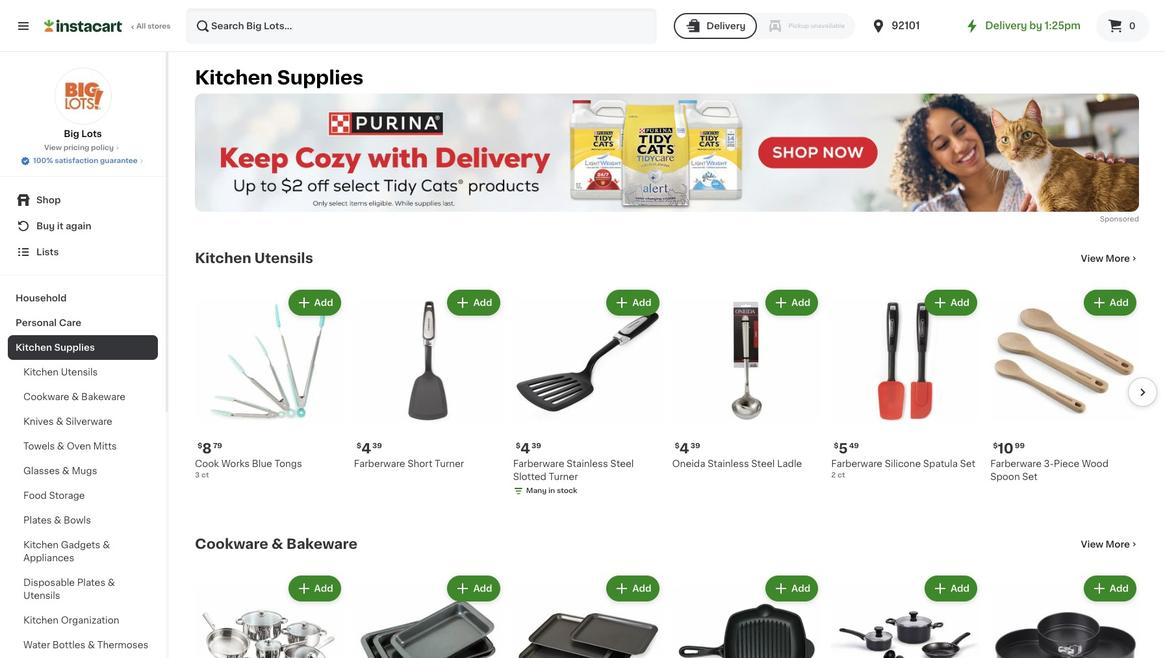 Task type: vqa. For each thing, say whether or not it's contained in the screenshot.
the rightmost Kitchen Supplies
yes



Task type: locate. For each thing, give the bounding box(es) containing it.
knives
[[23, 417, 54, 427]]

towels & oven mitts
[[23, 442, 117, 451]]

delivery by 1:25pm
[[986, 21, 1081, 31]]

1 vertical spatial cookware & bakeware link
[[195, 537, 358, 552]]

$ up slotted
[[516, 443, 521, 450]]

0 horizontal spatial kitchen utensils link
[[8, 360, 158, 385]]

0 horizontal spatial $ 4 39
[[357, 442, 382, 456]]

kitchen utensils link for leftmost cookware & bakeware 'link'
[[8, 360, 158, 385]]

plates down kitchen gadgets & appliances link
[[77, 579, 106, 588]]

39 up slotted
[[532, 443, 542, 450]]

it
[[57, 222, 63, 231]]

$ up farberware short turner
[[357, 443, 362, 450]]

1 horizontal spatial bakeware
[[287, 538, 358, 551]]

1 horizontal spatial set
[[1023, 473, 1038, 482]]

3 farberware from the left
[[514, 460, 565, 469]]

0 horizontal spatial set
[[961, 460, 976, 469]]

kitchen
[[195, 68, 273, 87], [195, 251, 251, 265], [16, 343, 52, 352], [23, 368, 59, 377], [23, 541, 59, 550], [23, 616, 59, 626]]

1 horizontal spatial turner
[[549, 473, 578, 482]]

1 vertical spatial kitchen supplies
[[16, 343, 95, 352]]

view more link
[[1082, 252, 1140, 265], [1082, 538, 1140, 551]]

spo
[[1101, 216, 1115, 223]]

delivery inside button
[[707, 21, 746, 31]]

steel inside farberware stainless steel slotted turner
[[611, 460, 634, 469]]

2 view more from the top
[[1082, 540, 1131, 549]]

knives & silverware link
[[8, 410, 158, 434]]

ct for 8
[[202, 472, 209, 480]]

in
[[549, 488, 556, 495]]

1 $ from the left
[[198, 443, 202, 450]]

$ left 49
[[835, 443, 839, 450]]

farberware
[[354, 460, 406, 469], [832, 460, 883, 469], [514, 460, 565, 469], [991, 460, 1042, 469]]

stainless up stock
[[567, 460, 609, 469]]

all
[[137, 23, 146, 30]]

farberware inside farberware 3-piece wood spoon set
[[991, 460, 1042, 469]]

0 horizontal spatial 39
[[373, 443, 382, 450]]

set right spatula
[[961, 460, 976, 469]]

39 up farberware short turner
[[373, 443, 382, 450]]

0 vertical spatial bakeware
[[81, 393, 126, 402]]

food
[[23, 492, 47, 501]]

more for kitchen utensils
[[1107, 254, 1131, 263]]

spoon
[[991, 473, 1021, 482]]

farberware inside farberware silicone spatula set 2 ct
[[832, 460, 883, 469]]

wood
[[1083, 460, 1109, 469]]

None search field
[[186, 8, 658, 44]]

water bottles & thermoses link
[[8, 633, 158, 658]]

1 39 from the left
[[373, 443, 382, 450]]

disposable plates & utensils
[[23, 579, 115, 601]]

nsored
[[1115, 216, 1140, 223]]

2 ct from the left
[[838, 472, 846, 480]]

2 view more link from the top
[[1082, 538, 1140, 551]]

personal care
[[16, 319, 81, 328]]

turner inside farberware stainless steel slotted turner
[[549, 473, 578, 482]]

0 vertical spatial more
[[1107, 254, 1131, 263]]

1 vertical spatial view
[[1082, 254, 1104, 263]]

more
[[1107, 254, 1131, 263], [1107, 540, 1131, 549]]

39 for farberware stainless steel slotted turner
[[532, 443, 542, 450]]

bakeware
[[81, 393, 126, 402], [287, 538, 358, 551]]

$ left 79
[[198, 443, 202, 450]]

0 horizontal spatial stainless
[[567, 460, 609, 469]]

1 horizontal spatial steel
[[752, 460, 775, 469]]

& inside disposable plates & utensils
[[108, 579, 115, 588]]

0 vertical spatial cookware & bakeware link
[[8, 385, 158, 410]]

1 horizontal spatial 39
[[532, 443, 542, 450]]

thermoses
[[97, 641, 149, 650]]

0 horizontal spatial steel
[[611, 460, 634, 469]]

0 horizontal spatial kitchen supplies
[[16, 343, 95, 352]]

steel for oneida stainless steel ladle
[[752, 460, 775, 469]]

1 vertical spatial view more
[[1082, 540, 1131, 549]]

1 vertical spatial kitchen utensils
[[23, 368, 98, 377]]

plates down food
[[23, 516, 52, 525]]

1 horizontal spatial supplies
[[277, 68, 364, 87]]

care
[[59, 319, 81, 328]]

lists
[[36, 248, 59, 257]]

1 horizontal spatial stainless
[[708, 460, 750, 469]]

1 vertical spatial cookware & bakeware
[[195, 538, 358, 551]]

delivery by 1:25pm link
[[965, 18, 1081, 34]]

stainless for oneida
[[708, 460, 750, 469]]

set right spoon
[[1023, 473, 1038, 482]]

1 vertical spatial more
[[1107, 540, 1131, 549]]

turner right short
[[435, 460, 464, 469]]

$ inside $ 10 99
[[994, 443, 999, 450]]

2 $ from the left
[[357, 443, 362, 450]]

100% satisfaction guarantee
[[33, 157, 138, 165]]

ladle
[[778, 460, 803, 469]]

1 horizontal spatial utensils
[[61, 368, 98, 377]]

stores
[[148, 23, 171, 30]]

utensils inside disposable plates & utensils
[[23, 592, 60, 601]]

1 horizontal spatial cookware & bakeware
[[195, 538, 358, 551]]

towels & oven mitts link
[[8, 434, 158, 459]]

0 horizontal spatial turner
[[435, 460, 464, 469]]

1 vertical spatial plates
[[77, 579, 106, 588]]

$ 4 39 for oneida stainless steel ladle
[[675, 442, 701, 456]]

1 horizontal spatial delivery
[[986, 21, 1028, 31]]

farberware stainless steel slotted turner
[[514, 460, 634, 482]]

view more
[[1082, 254, 1131, 263], [1082, 540, 1131, 549]]

stainless right oneida
[[708, 460, 750, 469]]

1 horizontal spatial ct
[[838, 472, 846, 480]]

0 horizontal spatial ct
[[202, 472, 209, 480]]

2 horizontal spatial 4
[[680, 442, 690, 456]]

$ 8 79
[[198, 442, 222, 456]]

$ for farberware silicone spatula set
[[835, 443, 839, 450]]

instacart logo image
[[44, 18, 122, 34]]

3 39 from the left
[[532, 443, 542, 450]]

$ 4 39 up farberware short turner
[[357, 442, 382, 456]]

stainless
[[708, 460, 750, 469], [567, 460, 609, 469]]

delivery
[[986, 21, 1028, 31], [707, 21, 746, 31]]

39 for oneida stainless steel ladle
[[691, 443, 701, 450]]

plates
[[23, 516, 52, 525], [77, 579, 106, 588]]

1 4 from the left
[[362, 442, 371, 456]]

0 horizontal spatial utensils
[[23, 592, 60, 601]]

1 vertical spatial supplies
[[54, 343, 95, 352]]

6 $ from the left
[[994, 443, 999, 450]]

view pricing policy link
[[44, 143, 122, 153]]

ct right 2
[[838, 472, 846, 480]]

add button
[[290, 291, 340, 314], [449, 291, 499, 314], [608, 291, 658, 314], [767, 291, 818, 314], [927, 291, 977, 314], [1086, 291, 1136, 314], [290, 577, 340, 601], [449, 577, 499, 601], [608, 577, 658, 601], [767, 577, 818, 601], [927, 577, 977, 601], [1086, 577, 1136, 601]]

4 farberware from the left
[[991, 460, 1042, 469]]

farberware left short
[[354, 460, 406, 469]]

product group containing 8
[[195, 287, 344, 482]]

1 horizontal spatial $ 4 39
[[516, 442, 542, 456]]

0 vertical spatial utensils
[[255, 251, 313, 265]]

2 $ 4 39 from the left
[[675, 442, 701, 456]]

1 view more link from the top
[[1082, 252, 1140, 265]]

39
[[373, 443, 382, 450], [691, 443, 701, 450], [532, 443, 542, 450]]

$ inside "$ 5 49"
[[835, 443, 839, 450]]

3 $ 4 39 from the left
[[516, 442, 542, 456]]

0 vertical spatial view more link
[[1082, 252, 1140, 265]]

farberware down $ 10 99
[[991, 460, 1042, 469]]

farberware for farberware stainless steel slotted turner
[[514, 460, 565, 469]]

blue
[[252, 460, 272, 469]]

$ 4 39 for farberware stainless steel slotted turner
[[516, 442, 542, 456]]

2 vertical spatial view
[[1082, 540, 1104, 549]]

&
[[72, 393, 79, 402], [56, 417, 63, 427], [57, 442, 64, 451], [62, 467, 69, 476], [54, 516, 61, 525], [272, 538, 283, 551], [103, 541, 110, 550], [108, 579, 115, 588], [88, 641, 95, 650]]

2 stainless from the left
[[567, 460, 609, 469]]

39 for farberware short turner
[[373, 443, 382, 450]]

personal
[[16, 319, 57, 328]]

big lots link
[[54, 68, 112, 140]]

5 $ from the left
[[516, 443, 521, 450]]

2 39 from the left
[[691, 443, 701, 450]]

& inside kitchen gadgets & appliances
[[103, 541, 110, 550]]

0 horizontal spatial delivery
[[707, 21, 746, 31]]

1 horizontal spatial 4
[[521, 442, 531, 456]]

4 up slotted
[[521, 442, 531, 456]]

2 more from the top
[[1107, 540, 1131, 549]]

steel for farberware stainless steel slotted turner
[[611, 460, 634, 469]]

cookware & bakeware link
[[8, 385, 158, 410], [195, 537, 358, 552]]

add
[[314, 298, 333, 307], [474, 298, 493, 307], [633, 298, 652, 307], [792, 298, 811, 307], [951, 298, 970, 307], [1111, 298, 1130, 307], [314, 584, 333, 593], [474, 584, 493, 593], [633, 584, 652, 593], [792, 584, 811, 593], [951, 584, 970, 593], [1111, 584, 1130, 593]]

2 farberware from the left
[[832, 460, 883, 469]]

4
[[362, 442, 371, 456], [680, 442, 690, 456], [521, 442, 531, 456]]

0 vertical spatial kitchen utensils link
[[195, 251, 313, 266]]

kitchen gadgets & appliances
[[23, 541, 110, 563]]

farberware for farberware silicone spatula set 2 ct
[[832, 460, 883, 469]]

1 horizontal spatial cookware
[[195, 538, 269, 551]]

$
[[198, 443, 202, 450], [357, 443, 362, 450], [675, 443, 680, 450], [835, 443, 839, 450], [516, 443, 521, 450], [994, 443, 999, 450]]

steel
[[752, 460, 775, 469], [611, 460, 634, 469]]

0 vertical spatial kitchen utensils
[[195, 251, 313, 265]]

$ left 99 at the bottom right of page
[[994, 443, 999, 450]]

39 up oneida
[[691, 443, 701, 450]]

$ 5 49
[[835, 442, 860, 456]]

ct right 3 in the left of the page
[[202, 472, 209, 480]]

farberware 3-piece wood spoon set
[[991, 460, 1109, 482]]

4 up oneida
[[680, 442, 690, 456]]

0 horizontal spatial kitchen utensils
[[23, 368, 98, 377]]

silicone
[[885, 460, 922, 469]]

0 vertical spatial cookware
[[23, 393, 69, 402]]

2 4 from the left
[[680, 442, 690, 456]]

ct
[[202, 472, 209, 480], [838, 472, 846, 480]]

3 4 from the left
[[521, 442, 531, 456]]

99
[[1016, 443, 1026, 450]]

farberware down 49
[[832, 460, 883, 469]]

utensils
[[255, 251, 313, 265], [61, 368, 98, 377], [23, 592, 60, 601]]

view
[[44, 144, 62, 152], [1082, 254, 1104, 263], [1082, 540, 1104, 549]]

0 vertical spatial kitchen supplies
[[195, 68, 364, 87]]

supplies
[[277, 68, 364, 87], [54, 343, 95, 352]]

0 horizontal spatial cookware
[[23, 393, 69, 402]]

stock
[[557, 488, 578, 495]]

farberware up slotted
[[514, 460, 565, 469]]

1 horizontal spatial plates
[[77, 579, 106, 588]]

1 $ 4 39 from the left
[[357, 442, 382, 456]]

2 vertical spatial utensils
[[23, 592, 60, 601]]

delivery for delivery by 1:25pm
[[986, 21, 1028, 31]]

stainless for farberware
[[567, 460, 609, 469]]

2 horizontal spatial 39
[[691, 443, 701, 450]]

3 $ from the left
[[675, 443, 680, 450]]

$ up oneida
[[675, 443, 680, 450]]

cookware & bakeware inside 'link'
[[23, 393, 126, 402]]

4 up farberware short turner
[[362, 442, 371, 456]]

item carousel region
[[177, 282, 1158, 516]]

set inside farberware silicone spatula set 2 ct
[[961, 460, 976, 469]]

ct inside cook works blue tongs 3 ct
[[202, 472, 209, 480]]

0 vertical spatial supplies
[[277, 68, 364, 87]]

4 $ from the left
[[835, 443, 839, 450]]

1 vertical spatial turner
[[549, 473, 578, 482]]

farberware inside farberware stainless steel slotted turner
[[514, 460, 565, 469]]

0 horizontal spatial cookware & bakeware link
[[8, 385, 158, 410]]

$ 4 39 up slotted
[[516, 442, 542, 456]]

kitchen supplies
[[195, 68, 364, 87], [16, 343, 95, 352]]

4 for farberware short turner
[[362, 442, 371, 456]]

1 view more from the top
[[1082, 254, 1131, 263]]

0 vertical spatial set
[[961, 460, 976, 469]]

cookware
[[23, 393, 69, 402], [195, 538, 269, 551]]

1 more from the top
[[1107, 254, 1131, 263]]

turner up stock
[[549, 473, 578, 482]]

personal care link
[[8, 311, 158, 336]]

1 vertical spatial cookware
[[195, 538, 269, 551]]

silverware
[[66, 417, 112, 427]]

2 horizontal spatial $ 4 39
[[675, 442, 701, 456]]

product group containing 10
[[991, 287, 1140, 484]]

0 vertical spatial view more
[[1082, 254, 1131, 263]]

0 horizontal spatial supplies
[[54, 343, 95, 352]]

$ inside '$ 8 79'
[[198, 443, 202, 450]]

0 vertical spatial cookware & bakeware
[[23, 393, 126, 402]]

1 vertical spatial set
[[1023, 473, 1038, 482]]

big lots
[[64, 129, 102, 139]]

0 horizontal spatial plates
[[23, 516, 52, 525]]

product group
[[195, 287, 344, 482], [354, 287, 503, 471], [514, 287, 662, 500], [673, 287, 822, 471], [832, 287, 981, 482], [991, 287, 1140, 484], [195, 573, 344, 659], [354, 573, 503, 659], [514, 573, 662, 659], [673, 573, 822, 659], [832, 573, 981, 659], [991, 573, 1140, 659]]

0 vertical spatial plates
[[23, 516, 52, 525]]

2 steel from the left
[[611, 460, 634, 469]]

cook works blue tongs 3 ct
[[195, 460, 302, 480]]

many
[[527, 488, 547, 495]]

glasses
[[23, 467, 60, 476]]

oven
[[67, 442, 91, 451]]

1 vertical spatial kitchen utensils link
[[8, 360, 158, 385]]

0 horizontal spatial 4
[[362, 442, 371, 456]]

1 farberware from the left
[[354, 460, 406, 469]]

stainless inside farberware stainless steel slotted turner
[[567, 460, 609, 469]]

1 stainless from the left
[[708, 460, 750, 469]]

kitchen inside kitchen organization link
[[23, 616, 59, 626]]

$ 4 39 up oneida
[[675, 442, 701, 456]]

1 vertical spatial view more link
[[1082, 538, 1140, 551]]

0 horizontal spatial cookware & bakeware
[[23, 393, 126, 402]]

1 ct from the left
[[202, 472, 209, 480]]

$ 4 39 for farberware short turner
[[357, 442, 382, 456]]

ct inside farberware silicone spatula set 2 ct
[[838, 472, 846, 480]]

turner
[[435, 460, 464, 469], [549, 473, 578, 482]]

1 horizontal spatial kitchen utensils link
[[195, 251, 313, 266]]

1 horizontal spatial cookware & bakeware link
[[195, 537, 358, 552]]

1 steel from the left
[[752, 460, 775, 469]]

disposable plates & utensils link
[[8, 571, 158, 609]]



Task type: describe. For each thing, give the bounding box(es) containing it.
1 vertical spatial bakeware
[[287, 538, 358, 551]]

again
[[66, 222, 91, 231]]

2 horizontal spatial utensils
[[255, 251, 313, 265]]

food storage link
[[8, 484, 158, 509]]

many in stock
[[527, 488, 578, 495]]

slotted
[[514, 473, 547, 482]]

bowls
[[64, 516, 91, 525]]

1 horizontal spatial kitchen utensils
[[195, 251, 313, 265]]

supplies inside kitchen supplies link
[[54, 343, 95, 352]]

by
[[1030, 21, 1043, 31]]

product group containing 5
[[832, 287, 981, 482]]

Search field
[[187, 9, 656, 43]]

shop
[[36, 196, 61, 205]]

piece
[[1055, 460, 1080, 469]]

3
[[195, 472, 200, 480]]

all stores link
[[44, 8, 172, 44]]

79
[[213, 443, 222, 450]]

works
[[222, 460, 250, 469]]

kitchen organization
[[23, 616, 119, 626]]

food storage
[[23, 492, 85, 501]]

$ for farberware stainless steel slotted turner
[[516, 443, 521, 450]]

0 vertical spatial turner
[[435, 460, 464, 469]]

3-
[[1045, 460, 1055, 469]]

92101 button
[[871, 8, 950, 44]]

oneida stainless steel ladle
[[673, 460, 803, 469]]

kitchen inside kitchen gadgets & appliances
[[23, 541, 59, 550]]

100% satisfaction guarantee button
[[20, 153, 146, 166]]

big
[[64, 129, 79, 139]]

1:25pm
[[1045, 21, 1081, 31]]

92101
[[892, 21, 921, 31]]

short
[[408, 460, 433, 469]]

8
[[202, 442, 212, 456]]

view more for cookware & bakeware
[[1082, 540, 1131, 549]]

mugs
[[72, 467, 97, 476]]

knives & silverware
[[23, 417, 112, 427]]

disposable
[[23, 579, 75, 588]]

$ for farberware short turner
[[357, 443, 362, 450]]

4 for farberware stainless steel slotted turner
[[521, 442, 531, 456]]

lists link
[[8, 239, 158, 265]]

kitchen organization link
[[8, 609, 158, 633]]

delivery for delivery
[[707, 21, 746, 31]]

view more link for cookware & bakeware
[[1082, 538, 1140, 551]]

pricing
[[64, 144, 89, 152]]

buy it again link
[[8, 213, 158, 239]]

view pricing policy
[[44, 144, 114, 152]]

water bottles & thermoses
[[23, 641, 149, 650]]

view more link for kitchen utensils
[[1082, 252, 1140, 265]]

$ for farberware 3-piece wood spoon set
[[994, 443, 999, 450]]

kitchen inside kitchen supplies link
[[16, 343, 52, 352]]

$ for cook works blue tongs
[[198, 443, 202, 450]]

gadgets
[[61, 541, 100, 550]]

glasses & mugs link
[[8, 459, 158, 484]]

0 horizontal spatial bakeware
[[81, 393, 126, 402]]

glasses & mugs
[[23, 467, 97, 476]]

view for kitchen utensils
[[1082, 254, 1104, 263]]

shop link
[[8, 187, 158, 213]]

tongs
[[275, 460, 302, 469]]

kitchen supplies link
[[8, 336, 158, 360]]

2
[[832, 472, 836, 480]]

1 vertical spatial utensils
[[61, 368, 98, 377]]

5
[[839, 442, 848, 456]]

farberware for farberware 3-piece wood spoon set
[[991, 460, 1042, 469]]

$ 10 99
[[994, 442, 1026, 456]]

49
[[850, 443, 860, 450]]

satisfaction
[[55, 157, 98, 165]]

household link
[[8, 286, 158, 311]]

farberware silicone spatula set 2 ct
[[832, 460, 976, 480]]

storage
[[49, 492, 85, 501]]

0
[[1130, 21, 1136, 31]]

4 for oneida stainless steel ladle
[[680, 442, 690, 456]]

• sponsored: keep cozy with delivery image
[[195, 94, 1140, 212]]

$ for oneida stainless steel ladle
[[675, 443, 680, 450]]

view for cookware & bakeware
[[1082, 540, 1104, 549]]

oneida
[[673, 460, 706, 469]]

appliances
[[23, 554, 74, 563]]

mitts
[[93, 442, 117, 451]]

cook
[[195, 460, 219, 469]]

1 horizontal spatial kitchen supplies
[[195, 68, 364, 87]]

organization
[[61, 616, 119, 626]]

delivery button
[[675, 13, 758, 39]]

10
[[999, 442, 1014, 456]]

set inside farberware 3-piece wood spoon set
[[1023, 473, 1038, 482]]

100%
[[33, 157, 53, 165]]

big lots logo image
[[54, 68, 112, 125]]

buy
[[36, 222, 55, 231]]

towels
[[23, 442, 55, 451]]

spatula
[[924, 460, 958, 469]]

guarantee
[[100, 157, 138, 165]]

policy
[[91, 144, 114, 152]]

service type group
[[675, 13, 856, 39]]

0 button
[[1097, 10, 1150, 42]]

lots
[[81, 129, 102, 139]]

all stores
[[137, 23, 171, 30]]

view more for kitchen utensils
[[1082, 254, 1131, 263]]

plates inside disposable plates & utensils
[[77, 579, 106, 588]]

kitchen gadgets & appliances link
[[8, 533, 158, 571]]

0 vertical spatial view
[[44, 144, 62, 152]]

household
[[16, 294, 67, 303]]

more for cookware & bakeware
[[1107, 540, 1131, 549]]

plates & bowls link
[[8, 509, 158, 533]]

kitchen supplies inside kitchen supplies link
[[16, 343, 95, 352]]

farberware for farberware short turner
[[354, 460, 406, 469]]

plates & bowls
[[23, 516, 91, 525]]

water
[[23, 641, 50, 650]]

ct for 5
[[838, 472, 846, 480]]

kitchen utensils link for kitchen utensils's view more link
[[195, 251, 313, 266]]

farberware short turner
[[354, 460, 464, 469]]



